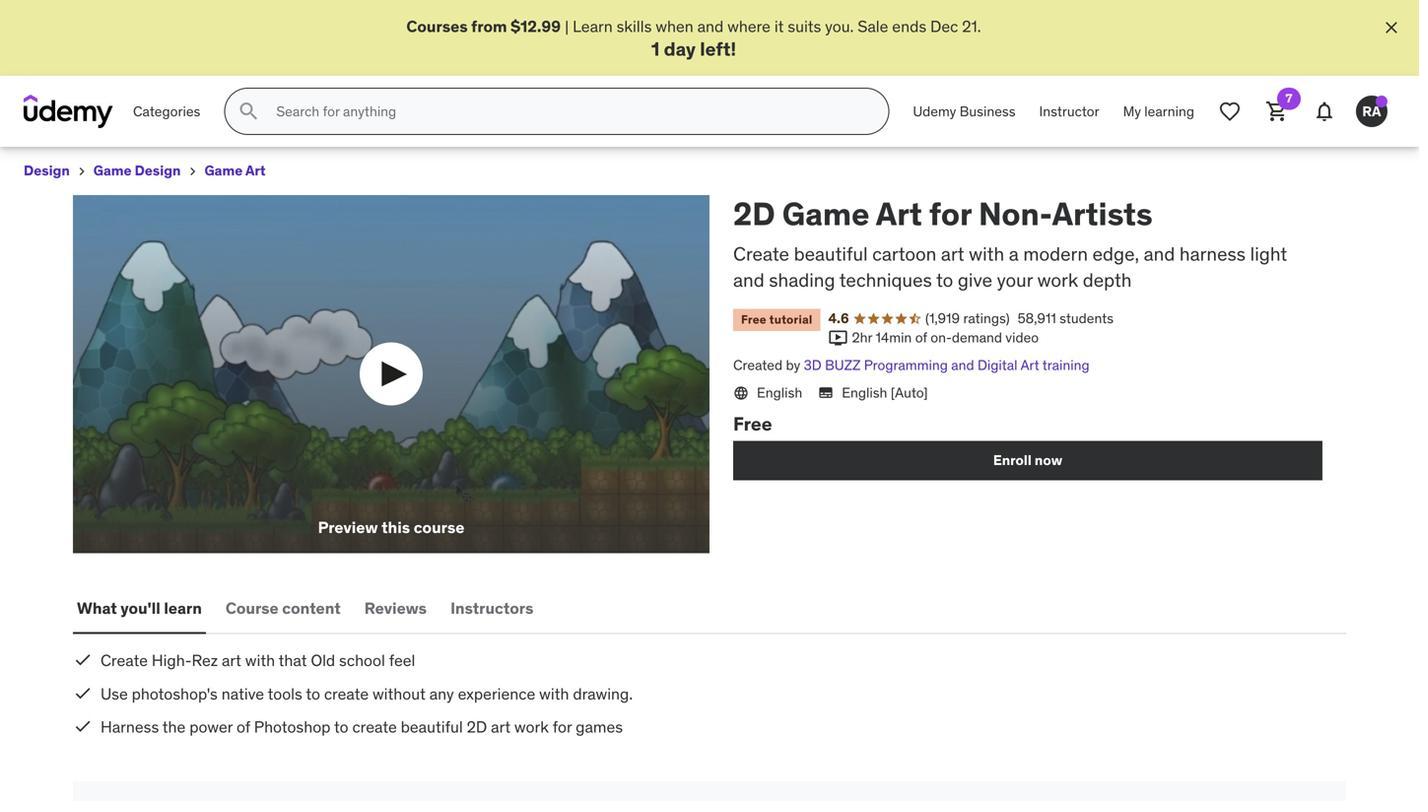 Task type: vqa. For each thing, say whether or not it's contained in the screenshot.
94%
no



Task type: locate. For each thing, give the bounding box(es) containing it.
design left xsmall image
[[24, 162, 70, 180]]

game up 'shading' on the right
[[783, 194, 870, 234]]

beautiful down the any
[[401, 717, 463, 738]]

art up cartoon
[[876, 194, 922, 234]]

programming
[[864, 357, 948, 374]]

beautiful for non-
[[794, 242, 868, 266]]

game for game design
[[93, 162, 132, 180]]

0 vertical spatial work
[[1038, 268, 1079, 292]]

1 horizontal spatial art
[[876, 194, 922, 234]]

1 horizontal spatial english
[[842, 384, 888, 401]]

work down modern
[[1038, 268, 1079, 292]]

what you'll learn button
[[73, 585, 206, 632]]

to down use photoshop's native tools to create without any experience with drawing.
[[334, 717, 349, 738]]

for left games on the bottom
[[553, 717, 572, 738]]

you have alerts image
[[1376, 96, 1388, 108]]

video
[[1006, 329, 1039, 347]]

2 horizontal spatial art
[[1021, 357, 1040, 374]]

2 design from the left
[[135, 162, 181, 180]]

0 horizontal spatial for
[[553, 717, 572, 738]]

0 vertical spatial beautiful
[[794, 242, 868, 266]]

1 vertical spatial beautiful
[[401, 717, 463, 738]]

1 horizontal spatial 2d
[[733, 194, 775, 234]]

art down experience
[[491, 717, 511, 738]]

and down the 'demand'
[[952, 357, 975, 374]]

0 vertical spatial art
[[941, 242, 965, 266]]

small image for harness the power of photoshop to create beautiful 2d art work for games
[[73, 717, 93, 737]]

1 vertical spatial of
[[237, 717, 250, 738]]

art right rez
[[222, 651, 241, 671]]

art
[[941, 242, 965, 266], [222, 651, 241, 671], [491, 717, 511, 738]]

1 vertical spatial create
[[352, 717, 397, 738]]

create
[[733, 242, 790, 266], [101, 651, 148, 671]]

0 horizontal spatial with
[[245, 651, 275, 671]]

7 link
[[1254, 88, 1301, 135]]

2d inside 2d game art for non-artists create beautiful cartoon art with a modern edge, and harness light and shading techniques to give your work depth
[[733, 194, 775, 234]]

drawing.
[[573, 684, 633, 704]]

1 horizontal spatial design
[[135, 162, 181, 180]]

notifications image
[[1313, 100, 1337, 123]]

ratings)
[[964, 310, 1010, 327]]

enroll
[[994, 451, 1032, 469]]

close image
[[1382, 18, 1402, 37]]

native
[[222, 684, 264, 704]]

58,911 students
[[1018, 310, 1114, 327]]

and right edge,
[[1144, 242, 1175, 266]]

students
[[1060, 310, 1114, 327]]

when
[[656, 16, 694, 36]]

0 horizontal spatial art
[[245, 162, 266, 180]]

create up 'shading' on the right
[[733, 242, 790, 266]]

0 vertical spatial create
[[733, 242, 790, 266]]

art down the video
[[1021, 357, 1040, 374]]

free
[[741, 312, 767, 327], [733, 412, 772, 436]]

2 english from the left
[[842, 384, 888, 401]]

learn
[[164, 598, 202, 618]]

0 horizontal spatial small image
[[73, 650, 93, 670]]

2 horizontal spatial to
[[937, 268, 954, 292]]

digital
[[978, 357, 1018, 374]]

small image left "use"
[[73, 683, 93, 703]]

1 vertical spatial art
[[222, 651, 241, 671]]

game design
[[93, 162, 181, 180]]

1 vertical spatial for
[[553, 717, 572, 738]]

create down use photoshop's native tools to create without any experience with drawing.
[[352, 717, 397, 738]]

it
[[775, 16, 784, 36]]

1 horizontal spatial for
[[929, 194, 972, 234]]

ra link
[[1349, 88, 1396, 135]]

0 horizontal spatial design
[[24, 162, 70, 180]]

photoshop
[[254, 717, 331, 738]]

0 vertical spatial create
[[324, 684, 369, 704]]

instructors
[[451, 598, 534, 618]]

1 small image from the top
[[73, 683, 93, 703]]

small image
[[73, 683, 93, 703], [73, 717, 93, 737]]

0 horizontal spatial art
[[222, 651, 241, 671]]

1 vertical spatial small image
[[73, 717, 93, 737]]

xsmall image
[[185, 164, 201, 180]]

by
[[786, 357, 801, 374]]

2 small image from the top
[[73, 717, 93, 737]]

1 horizontal spatial beautiful
[[794, 242, 868, 266]]

buzz
[[825, 357, 861, 374]]

game for game art
[[205, 162, 243, 180]]

instructor link
[[1028, 88, 1112, 135]]

with
[[969, 242, 1005, 266], [245, 651, 275, 671], [539, 684, 569, 704]]

work down experience
[[515, 717, 549, 738]]

suits
[[788, 16, 822, 36]]

1 horizontal spatial with
[[539, 684, 569, 704]]

0 horizontal spatial beautiful
[[401, 717, 463, 738]]

game right xsmall icon
[[205, 162, 243, 180]]

1 horizontal spatial to
[[334, 717, 349, 738]]

art inside 2d game art for non-artists create beautiful cartoon art with a modern edge, and harness light and shading techniques to give your work depth
[[941, 242, 965, 266]]

design left xsmall icon
[[135, 162, 181, 180]]

2 vertical spatial art
[[491, 717, 511, 738]]

1 vertical spatial create
[[101, 651, 148, 671]]

1 vertical spatial 2d
[[467, 717, 487, 738]]

light
[[1251, 242, 1288, 266]]

2 horizontal spatial game
[[783, 194, 870, 234]]

2 vertical spatial with
[[539, 684, 569, 704]]

where
[[728, 16, 771, 36]]

with left drawing.
[[539, 684, 569, 704]]

for up cartoon
[[929, 194, 972, 234]]

english down buzz
[[842, 384, 888, 401]]

0 vertical spatial free
[[741, 312, 767, 327]]

0 horizontal spatial to
[[306, 684, 320, 704]]

1 horizontal spatial game
[[205, 162, 243, 180]]

to left give
[[937, 268, 954, 292]]

small image left harness
[[73, 717, 93, 737]]

0 horizontal spatial game
[[93, 162, 132, 180]]

[auto]
[[891, 384, 928, 401]]

learn
[[573, 16, 613, 36]]

0 vertical spatial small image
[[73, 683, 93, 703]]

1 vertical spatial to
[[306, 684, 320, 704]]

enroll now button
[[733, 441, 1323, 480]]

small image down what
[[73, 650, 93, 670]]

game inside 2d game art for non-artists create beautiful cartoon art with a modern edge, and harness light and shading techniques to give your work depth
[[783, 194, 870, 234]]

english down by
[[757, 384, 803, 401]]

instructor
[[1040, 102, 1100, 120]]

game inside game design link
[[93, 162, 132, 180]]

Search for anything text field
[[272, 95, 865, 128]]

of left the on-
[[916, 329, 928, 347]]

and up left!
[[698, 16, 724, 36]]

course
[[414, 518, 465, 538]]

0 horizontal spatial english
[[757, 384, 803, 401]]

beautiful up 'shading' on the right
[[794, 242, 868, 266]]

photoshop's
[[132, 684, 218, 704]]

edge,
[[1093, 242, 1140, 266]]

1 horizontal spatial small image
[[829, 328, 848, 348]]

0 horizontal spatial of
[[237, 717, 250, 738]]

give
[[958, 268, 993, 292]]

1 horizontal spatial art
[[491, 717, 511, 738]]

my learning link
[[1112, 88, 1207, 135]]

demand
[[952, 329, 1003, 347]]

game right xsmall image
[[93, 162, 132, 180]]

small image
[[829, 328, 848, 348], [73, 650, 93, 670]]

english [auto]
[[842, 384, 928, 401]]

to right tools at the bottom
[[306, 684, 320, 704]]

create up "use"
[[101, 651, 148, 671]]

0 vertical spatial to
[[937, 268, 954, 292]]

2d
[[733, 194, 775, 234], [467, 717, 487, 738]]

to
[[937, 268, 954, 292], [306, 684, 320, 704], [334, 717, 349, 738]]

1 design from the left
[[24, 162, 70, 180]]

and
[[698, 16, 724, 36], [1144, 242, 1175, 266], [733, 268, 765, 292], [952, 357, 975, 374]]

0 vertical spatial for
[[929, 194, 972, 234]]

of right "power"
[[237, 717, 250, 738]]

courses
[[407, 16, 468, 36]]

and inside courses from $12.99 | learn skills when and where it suits you. sale ends dec 21. 1 day left!
[[698, 16, 724, 36]]

course content button
[[222, 585, 345, 632]]

any
[[430, 684, 454, 704]]

1 vertical spatial art
[[876, 194, 922, 234]]

cartoon
[[873, 242, 937, 266]]

2 horizontal spatial art
[[941, 242, 965, 266]]

free down course language icon
[[733, 412, 772, 436]]

created by 3d buzz programming and digital art training
[[733, 357, 1090, 374]]

for
[[929, 194, 972, 234], [553, 717, 572, 738]]

1 english from the left
[[757, 384, 803, 401]]

with left 'that'
[[245, 651, 275, 671]]

create up harness the power of photoshop to create beautiful 2d art work for games
[[324, 684, 369, 704]]

small image for use photoshop's native tools to create without any experience with drawing.
[[73, 683, 93, 703]]

game
[[93, 162, 132, 180], [205, 162, 243, 180], [783, 194, 870, 234]]

0 vertical spatial with
[[969, 242, 1005, 266]]

1 vertical spatial work
[[515, 717, 549, 738]]

of
[[916, 329, 928, 347], [237, 717, 250, 738]]

beautiful inside 2d game art for non-artists create beautiful cartoon art with a modern edge, and harness light and shading techniques to give your work depth
[[794, 242, 868, 266]]

1 vertical spatial free
[[733, 412, 772, 436]]

with left a
[[969, 242, 1005, 266]]

0 vertical spatial art
[[245, 162, 266, 180]]

free left tutorial
[[741, 312, 767, 327]]

harness
[[1180, 242, 1246, 266]]

1 vertical spatial small image
[[73, 650, 93, 670]]

beautiful for photoshop
[[401, 717, 463, 738]]

1 horizontal spatial work
[[1038, 268, 1079, 292]]

0 vertical spatial of
[[916, 329, 928, 347]]

0 vertical spatial small image
[[829, 328, 848, 348]]

rez
[[192, 651, 218, 671]]

art
[[245, 162, 266, 180], [876, 194, 922, 234], [1021, 357, 1040, 374]]

0 horizontal spatial 2d
[[467, 717, 487, 738]]

0 horizontal spatial create
[[101, 651, 148, 671]]

small image down 4.6
[[829, 328, 848, 348]]

2d up 'shading' on the right
[[733, 194, 775, 234]]

beautiful
[[794, 242, 868, 266], [401, 717, 463, 738]]

2d down experience
[[467, 717, 487, 738]]

art down the submit search "image"
[[245, 162, 266, 180]]

techniques
[[840, 268, 932, 292]]

work
[[1038, 268, 1079, 292], [515, 717, 549, 738]]

english
[[757, 384, 803, 401], [842, 384, 888, 401]]

create high-rez art with that old school feel
[[101, 651, 415, 671]]

preview this course button
[[73, 195, 710, 553]]

7
[[1286, 91, 1293, 106]]

day
[[664, 37, 696, 61]]

0 vertical spatial 2d
[[733, 194, 775, 234]]

1 horizontal spatial create
[[733, 242, 790, 266]]

art up give
[[941, 242, 965, 266]]

1 horizontal spatial of
[[916, 329, 928, 347]]

with inside 2d game art for non-artists create beautiful cartoon art with a modern edge, and harness light and shading techniques to give your work depth
[[969, 242, 1005, 266]]

2 horizontal spatial with
[[969, 242, 1005, 266]]



Task type: describe. For each thing, give the bounding box(es) containing it.
(1,919
[[926, 310, 960, 327]]

my learning
[[1123, 102, 1195, 120]]

sale
[[858, 16, 889, 36]]

ends
[[892, 16, 927, 36]]

game art link
[[205, 159, 266, 183]]

school
[[339, 651, 385, 671]]

to inside 2d game art for non-artists create beautiful cartoon art with a modern edge, and harness light and shading techniques to give your work depth
[[937, 268, 954, 292]]

experience
[[458, 684, 536, 704]]

$12.99
[[511, 16, 561, 36]]

left!
[[700, 37, 737, 61]]

your
[[997, 268, 1033, 292]]

2 vertical spatial to
[[334, 717, 349, 738]]

for inside 2d game art for non-artists create beautiful cartoon art with a modern edge, and harness light and shading techniques to give your work depth
[[929, 194, 972, 234]]

shopping cart with 7 items image
[[1266, 100, 1289, 123]]

training
[[1043, 357, 1090, 374]]

on-
[[931, 329, 952, 347]]

non-
[[979, 194, 1052, 234]]

udemy image
[[24, 95, 113, 128]]

use
[[101, 684, 128, 704]]

game art
[[205, 162, 266, 180]]

games
[[576, 717, 623, 738]]

design link
[[24, 159, 70, 183]]

shading
[[769, 268, 835, 292]]

high-
[[152, 651, 192, 671]]

free for free
[[733, 412, 772, 436]]

(1,919 ratings)
[[926, 310, 1010, 327]]

courses from $12.99 | learn skills when and where it suits you. sale ends dec 21. 1 day left!
[[407, 16, 981, 61]]

that
[[279, 651, 307, 671]]

what you'll learn
[[77, 598, 202, 618]]

closed captions image
[[818, 385, 834, 401]]

power
[[189, 717, 233, 738]]

use photoshop's native tools to create without any experience with drawing.
[[101, 684, 633, 704]]

reviews
[[364, 598, 427, 618]]

and up free tutorial
[[733, 268, 765, 292]]

content
[[282, 598, 341, 618]]

reviews button
[[361, 585, 431, 632]]

course
[[226, 598, 279, 618]]

from
[[471, 16, 507, 36]]

art for for
[[941, 242, 965, 266]]

instructors button
[[447, 585, 538, 632]]

create inside 2d game art for non-artists create beautiful cartoon art with a modern edge, and harness light and shading techniques to give your work depth
[[733, 242, 790, 266]]

art inside 2d game art for non-artists create beautiful cartoon art with a modern edge, and harness light and shading techniques to give your work depth
[[876, 194, 922, 234]]

dec
[[931, 16, 959, 36]]

my
[[1123, 102, 1141, 120]]

you'll
[[121, 598, 160, 618]]

course content
[[226, 598, 341, 618]]

|
[[565, 16, 569, 36]]

2d game art for non-artists create beautiful cartoon art with a modern edge, and harness light and shading techniques to give your work depth
[[733, 194, 1288, 292]]

business
[[960, 102, 1016, 120]]

depth
[[1083, 268, 1132, 292]]

2 vertical spatial art
[[1021, 357, 1040, 374]]

preview this course
[[318, 518, 465, 538]]

learning
[[1145, 102, 1195, 120]]

you.
[[825, 16, 854, 36]]

tools
[[268, 684, 302, 704]]

udemy business
[[913, 102, 1016, 120]]

14min
[[876, 329, 912, 347]]

english for english [auto]
[[842, 384, 888, 401]]

4.6
[[829, 310, 849, 327]]

work inside 2d game art for non-artists create beautiful cartoon art with a modern edge, and harness light and shading techniques to give your work depth
[[1038, 268, 1079, 292]]

art for of
[[491, 717, 511, 738]]

0 horizontal spatial work
[[515, 717, 549, 738]]

wishlist image
[[1218, 100, 1242, 123]]

3d
[[804, 357, 822, 374]]

feel
[[389, 651, 415, 671]]

a
[[1009, 242, 1019, 266]]

harness
[[101, 717, 159, 738]]

xsmall image
[[74, 164, 90, 180]]

udemy business link
[[901, 88, 1028, 135]]

21.
[[962, 16, 981, 36]]

58,911
[[1018, 310, 1057, 327]]

tutorial
[[770, 312, 813, 327]]

old
[[311, 651, 335, 671]]

ra
[[1363, 102, 1382, 120]]

1 vertical spatial with
[[245, 651, 275, 671]]

now
[[1035, 451, 1063, 469]]

harness the power of photoshop to create beautiful 2d art work for games
[[101, 717, 623, 738]]

modern
[[1024, 242, 1088, 266]]

preview
[[318, 518, 378, 538]]

enroll now
[[994, 451, 1063, 469]]

submit search image
[[237, 100, 261, 123]]

2hr
[[852, 329, 873, 347]]

course language image
[[733, 385, 749, 401]]

categories button
[[121, 88, 212, 135]]

2hr 14min of on-demand video
[[852, 329, 1039, 347]]

free for free tutorial
[[741, 312, 767, 327]]

udemy
[[913, 102, 957, 120]]

what
[[77, 598, 117, 618]]

without
[[373, 684, 426, 704]]

1
[[652, 37, 660, 61]]

english for english
[[757, 384, 803, 401]]



